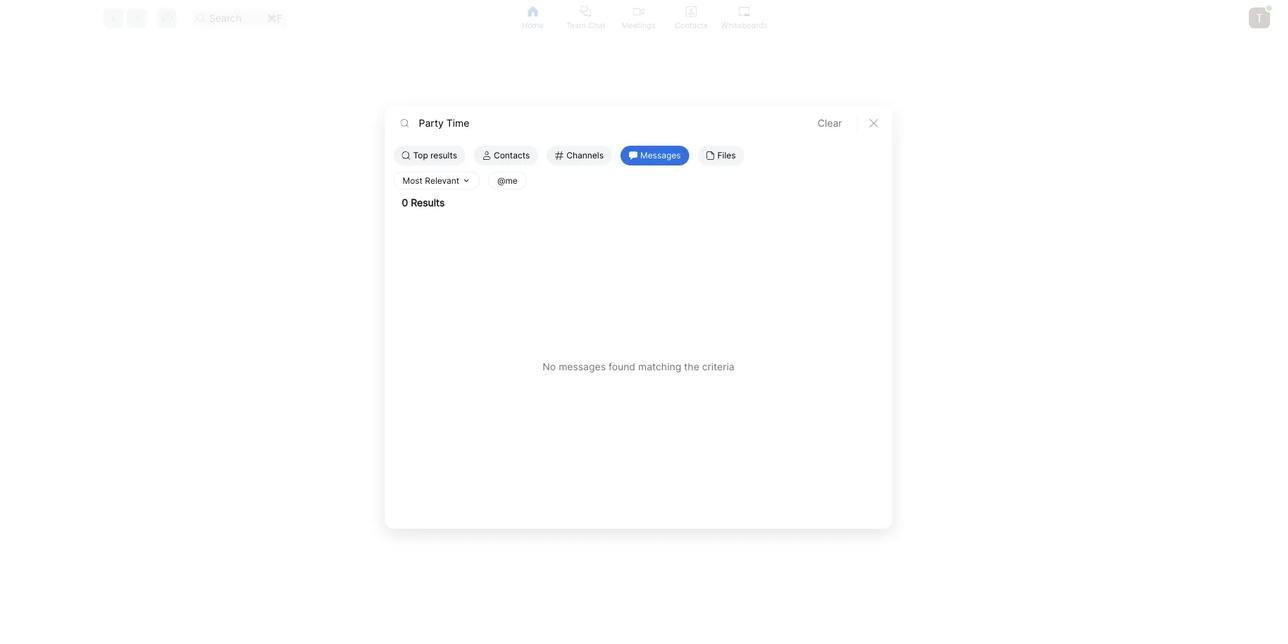 Task type: locate. For each thing, give the bounding box(es) containing it.
home
[[522, 20, 544, 30]]

1 horizontal spatial contacts button
[[665, 0, 718, 36]]

profile image
[[483, 152, 491, 160], [483, 152, 491, 160]]

1 vertical spatial contacts
[[494, 150, 530, 161]]

1 horizontal spatial contacts
[[675, 20, 708, 30]]

0 horizontal spatial contacts button
[[474, 146, 539, 166]]

matching
[[639, 361, 682, 373]]

contacts
[[675, 20, 708, 30], [494, 150, 530, 161]]

contacts button up '@me'
[[474, 146, 539, 166]]

Search text field
[[418, 115, 799, 132]]

0 vertical spatial contacts
[[675, 20, 708, 30]]

team chat
[[566, 20, 606, 30]]

@me button
[[489, 172, 527, 190]]

messages button
[[621, 146, 690, 166]]

contacts up '@me'
[[494, 150, 530, 161]]

no
[[543, 361, 556, 373]]

no messages found matching the criteria
[[543, 361, 735, 373]]

list
[[385, 140, 893, 171]]

number italic image
[[556, 152, 564, 160], [556, 152, 564, 160]]

home small image
[[528, 6, 539, 17]]

channels
[[567, 150, 604, 161]]

team chat image
[[580, 6, 592, 17]]

meeting id: 876 8616 3755
[[655, 352, 772, 363]]

contacts inside tab list
[[675, 20, 708, 30]]

@me
[[498, 175, 518, 186]]

contacts button
[[665, 0, 718, 36], [474, 146, 539, 166]]

team chat image
[[580, 6, 592, 17]]

magnifier image
[[197, 14, 205, 22], [197, 14, 205, 22], [401, 119, 409, 128], [402, 152, 411, 160], [402, 152, 411, 160]]

chevron down small image
[[462, 177, 471, 185], [462, 177, 471, 185]]

chat image
[[629, 152, 638, 160]]

0
[[402, 197, 408, 209]]

home tab panel
[[0, 37, 1278, 636]]

contacts button left whiteboard small image
[[665, 0, 718, 36]]

0 horizontal spatial contacts
[[494, 150, 530, 161]]

most
[[403, 175, 423, 186]]

chat
[[588, 20, 606, 30]]

file image
[[707, 152, 715, 160], [707, 152, 715, 160]]

online image
[[1267, 5, 1273, 11]]

tab list containing home
[[507, 0, 771, 36]]

host:
[[655, 374, 678, 385]]

tab list
[[507, 0, 771, 36]]

magnifier image
[[401, 119, 409, 128]]

top
[[413, 150, 428, 161]]

close image
[[870, 119, 879, 128]]

host: terry turtle
[[655, 374, 731, 385]]

0 results
[[402, 197, 445, 209]]

meetings
[[622, 20, 656, 30]]

files button
[[698, 146, 745, 166]]

contacts down profile contact image
[[675, 20, 708, 30]]

search
[[209, 12, 242, 24]]

team
[[566, 20, 586, 30]]

video on image
[[633, 6, 645, 17], [633, 6, 645, 17]]

most relevant button
[[394, 172, 480, 190]]



Task type: vqa. For each thing, say whether or not it's contained in the screenshot.
Meetings
yes



Task type: describe. For each thing, give the bounding box(es) containing it.
chat image
[[629, 152, 638, 160]]

8616
[[726, 352, 747, 363]]

list containing top results
[[385, 140, 893, 171]]

top results
[[413, 150, 457, 161]]

home small image
[[528, 6, 539, 17]]

results
[[411, 197, 445, 209]]

clear button
[[812, 115, 849, 132]]

relevant
[[425, 175, 460, 186]]

found
[[609, 361, 636, 373]]

online image
[[1267, 5, 1273, 11]]

whiteboard small image
[[739, 6, 750, 17]]

whiteboards
[[721, 20, 768, 30]]

channels button
[[547, 146, 612, 166]]

turtle
[[706, 374, 731, 385]]

⌘f
[[267, 12, 283, 24]]

whiteboards button
[[718, 0, 771, 36]]

results
[[431, 150, 457, 161]]

the
[[684, 361, 700, 373]]

876
[[707, 352, 724, 363]]

team chat button
[[560, 0, 612, 36]]

contacts inside list
[[494, 150, 530, 161]]

terry
[[681, 374, 703, 385]]

files
[[718, 150, 736, 161]]

top results button
[[394, 146, 466, 166]]

close image
[[870, 119, 879, 128]]

profile contact image
[[686, 6, 697, 17]]

whiteboard small image
[[739, 6, 750, 17]]

profile contact image
[[686, 6, 697, 17]]

criteria
[[702, 361, 735, 373]]

avatar image
[[1250, 7, 1271, 29]]

1 vertical spatial contacts button
[[474, 146, 539, 166]]

meetings button
[[612, 0, 665, 36]]

most relevant
[[403, 175, 460, 186]]

messages
[[559, 361, 606, 373]]

home button
[[507, 0, 560, 36]]

clear
[[818, 117, 843, 129]]

3755
[[750, 352, 772, 363]]

messages
[[641, 150, 681, 161]]

id:
[[693, 352, 704, 363]]

0 vertical spatial contacts button
[[665, 0, 718, 36]]

meeting
[[655, 352, 690, 363]]



